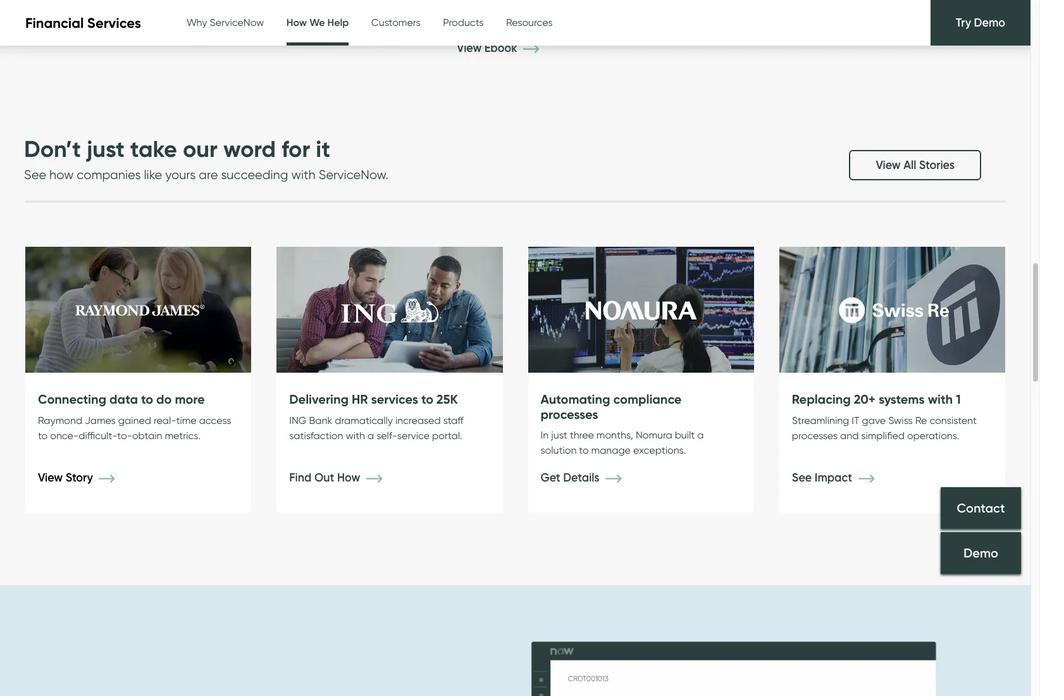 Task type: describe. For each thing, give the bounding box(es) containing it.
nomura manages changing regulatory requirements image
[[528, 247, 754, 374]]

1 horizontal spatial how
[[337, 471, 360, 485]]

see impact link
[[792, 471, 894, 485]]

how we help link
[[287, 0, 349, 47]]

story
[[66, 471, 93, 485]]

satisfaction
[[289, 430, 343, 442]]

details
[[564, 471, 600, 485]]

a inside ing bank dramatically increased staff satisfaction with a self-service portal.
[[368, 430, 374, 442]]

time
[[176, 415, 197, 427]]

1 vertical spatial demo
[[964, 546, 999, 561]]

connecting data to do more
[[38, 392, 205, 407]]

metrics.
[[165, 430, 201, 442]]

servicenow.
[[319, 167, 389, 182]]

swiss
[[889, 415, 913, 427]]

streamlining
[[792, 415, 850, 427]]

real-
[[154, 415, 176, 427]]

simplified
[[862, 430, 905, 442]]

find out how link
[[289, 471, 401, 485]]

data
[[110, 392, 138, 407]]

out
[[315, 471, 335, 485]]

stories
[[920, 158, 955, 172]]

view ebook link
[[457, 41, 558, 55]]

replacing 20+ systems with 1
[[792, 392, 962, 407]]

ing
[[289, 415, 307, 427]]

just for in
[[551, 429, 568, 441]]

automating compliance processes
[[541, 392, 682, 422]]

why servicenow
[[187, 16, 264, 28]]

we
[[310, 16, 325, 28]]

replacing
[[792, 392, 851, 407]]

and
[[841, 430, 859, 442]]

ing bank puts hr services in the cloud image
[[277, 247, 503, 374]]

solution
[[541, 445, 577, 457]]

delivering
[[289, 392, 349, 407]]

to inside raymond james gained real-time access to once-difficult-to-obtain metrics.
[[38, 430, 48, 442]]

get details link
[[541, 471, 641, 485]]

view story
[[38, 471, 96, 485]]

systems
[[879, 392, 925, 407]]

resources link
[[506, 1, 553, 45]]

customers
[[372, 16, 421, 28]]

financial services
[[25, 14, 141, 31]]

contact
[[958, 500, 1006, 516]]

view story link
[[38, 471, 134, 485]]

exceptions.
[[634, 445, 687, 457]]

gave
[[863, 415, 886, 427]]

view ebook
[[457, 41, 520, 55]]

dramatically
[[335, 415, 393, 427]]

more
[[175, 392, 205, 407]]

three
[[570, 429, 594, 441]]

why
[[187, 16, 207, 28]]

why servicenow link
[[187, 1, 264, 45]]

months,
[[597, 429, 634, 441]]

access
[[199, 415, 231, 427]]

find out how
[[289, 471, 363, 485]]

products
[[443, 16, 484, 28]]

try demo
[[956, 16, 1006, 30]]

raymond
[[38, 415, 82, 427]]

word
[[223, 135, 276, 163]]

don't just take our word for it see how companies like yours are succeeding with servicenow.
[[24, 135, 389, 182]]

1 vertical spatial with
[[929, 392, 953, 407]]

consistent
[[930, 415, 977, 427]]

james
[[85, 415, 116, 427]]

yours
[[165, 167, 196, 182]]



Task type: locate. For each thing, give the bounding box(es) containing it.
just inside don't just take our word for it see how companies like yours are succeeding with servicenow.
[[87, 135, 125, 163]]

1 horizontal spatial a
[[698, 429, 704, 441]]

with
[[292, 167, 316, 182], [929, 392, 953, 407], [346, 430, 365, 442]]

demo right "try"
[[975, 16, 1006, 30]]

obtain
[[132, 430, 162, 442]]

automating
[[541, 392, 611, 407]]

just inside in just three months, nomura built a solution to manage exceptions.
[[551, 429, 568, 441]]

0 vertical spatial view
[[457, 41, 482, 55]]

view left all
[[876, 158, 901, 172]]

re
[[916, 415, 928, 427]]

1 horizontal spatial view
[[457, 41, 482, 55]]

see inside don't just take our word for it see how companies like yours are succeeding with servicenow.
[[24, 167, 46, 182]]

compliance
[[614, 392, 682, 407]]

1 vertical spatial see
[[792, 471, 812, 485]]

take
[[130, 135, 177, 163]]

0 horizontal spatial see
[[24, 167, 46, 182]]

with down "dramatically"
[[346, 430, 365, 442]]

1 horizontal spatial processes
[[792, 430, 838, 442]]

do
[[156, 392, 172, 407]]

processes inside streamlining it gave swiss re consistent processes and simplified operations.
[[792, 430, 838, 442]]

1 horizontal spatial see
[[792, 471, 812, 485]]

processes down streamlining
[[792, 430, 838, 442]]

gained
[[118, 415, 151, 427]]

view all stories link
[[850, 150, 982, 180]]

view
[[457, 41, 482, 55], [876, 158, 901, 172], [38, 471, 63, 485]]

0 horizontal spatial how
[[287, 16, 307, 28]]

products link
[[443, 1, 484, 45]]

ing bank dramatically increased staff satisfaction with a self-service portal.
[[289, 415, 464, 442]]

processes inside automating compliance processes
[[541, 406, 599, 422]]

to
[[141, 392, 153, 407], [422, 392, 434, 407], [38, 430, 48, 442], [580, 445, 589, 457]]

how
[[49, 167, 74, 182]]

0 horizontal spatial just
[[87, 135, 125, 163]]

staff
[[444, 415, 464, 427]]

1 vertical spatial processes
[[792, 430, 838, 442]]

a left "self-" at the left of page
[[368, 430, 374, 442]]

streamlining it gave swiss re consistent processes and simplified operations.
[[792, 415, 977, 442]]

20+
[[855, 392, 876, 407]]

try demo link
[[931, 0, 1031, 46]]

0 vertical spatial see
[[24, 167, 46, 182]]

to-
[[117, 430, 132, 442]]

resources
[[506, 16, 553, 28]]

how right the out
[[337, 471, 360, 485]]

see
[[24, 167, 46, 182], [792, 471, 812, 485]]

to down three
[[580, 445, 589, 457]]

in
[[541, 429, 549, 441]]

view for view ebook
[[457, 41, 482, 55]]

2 vertical spatial with
[[346, 430, 365, 442]]

increased
[[396, 415, 441, 427]]

25k
[[437, 392, 458, 407]]

delivering hr services to 25k
[[289, 392, 458, 407]]

just right in
[[551, 429, 568, 441]]

nomura
[[636, 429, 673, 441]]

servicenow
[[210, 16, 264, 28]]

customers link
[[372, 1, 421, 45]]

service
[[398, 430, 430, 442]]

with inside don't just take our word for it see how companies like yours are succeeding with servicenow.
[[292, 167, 316, 182]]

0 horizontal spatial with
[[292, 167, 316, 182]]

in just three months, nomura built a solution to manage exceptions.
[[541, 429, 704, 457]]

services
[[87, 14, 141, 31]]

0 vertical spatial processes
[[541, 406, 599, 422]]

once-
[[50, 430, 79, 442]]

all
[[904, 158, 917, 172]]

hr
[[352, 392, 368, 407]]

view for view all stories
[[876, 158, 901, 172]]

manage
[[592, 445, 631, 457]]

view all stories
[[876, 158, 955, 172]]

bank
[[309, 415, 333, 427]]

get
[[541, 471, 561, 485]]

financial
[[25, 14, 84, 31]]

get details
[[541, 471, 603, 485]]

see left how
[[24, 167, 46, 182]]

0 vertical spatial how
[[287, 16, 307, 28]]

a
[[698, 429, 704, 441], [368, 430, 374, 442]]

don't
[[24, 135, 81, 163]]

0 vertical spatial with
[[292, 167, 316, 182]]

2 vertical spatial view
[[38, 471, 63, 485]]

like
[[144, 167, 162, 182]]

swiss re replaced service management tools image
[[780, 247, 1006, 374]]

2 horizontal spatial view
[[876, 158, 901, 172]]

2 a from the left
[[368, 430, 374, 442]]

with inside ing bank dramatically increased staff satisfaction with a self-service portal.
[[346, 430, 365, 442]]

a inside in just three months, nomura built a solution to manage exceptions.
[[698, 429, 704, 441]]

1 horizontal spatial with
[[346, 430, 365, 442]]

to left do
[[141, 392, 153, 407]]

are
[[199, 167, 218, 182]]

just
[[87, 135, 125, 163], [551, 429, 568, 441]]

companies
[[77, 167, 141, 182]]

0 horizontal spatial a
[[368, 430, 374, 442]]

1
[[957, 392, 962, 407]]

to left the 25k
[[422, 392, 434, 407]]

0 vertical spatial just
[[87, 135, 125, 163]]

how left we
[[287, 16, 307, 28]]

it
[[316, 135, 331, 163]]

0 horizontal spatial processes
[[541, 406, 599, 422]]

2 horizontal spatial with
[[929, 392, 953, 407]]

1 vertical spatial how
[[337, 471, 360, 485]]

find
[[289, 471, 312, 485]]

help
[[328, 16, 349, 28]]

raymond james gained real-time access to once-difficult-to-obtain metrics.
[[38, 415, 231, 442]]

demo link
[[941, 532, 1022, 574]]

it
[[852, 415, 860, 427]]

our
[[183, 135, 218, 163]]

see left impact at bottom
[[792, 471, 812, 485]]

succeeding
[[221, 167, 288, 182]]

demo down contact link
[[964, 546, 999, 561]]

view for view story
[[38, 471, 63, 485]]

0 horizontal spatial view
[[38, 471, 63, 485]]

raymond james gains transparency across systems image
[[25, 247, 251, 374]]

view left story
[[38, 471, 63, 485]]

impact
[[815, 471, 853, 485]]

1 vertical spatial just
[[551, 429, 568, 441]]

see impact
[[792, 471, 856, 485]]

built
[[675, 429, 695, 441]]

1 vertical spatial view
[[876, 158, 901, 172]]

processes up three
[[541, 406, 599, 422]]

difficult-
[[79, 430, 117, 442]]

self-
[[377, 430, 398, 442]]

try
[[956, 16, 972, 30]]

view down products at the top left
[[457, 41, 482, 55]]

contact link
[[941, 487, 1022, 529]]

just up companies
[[87, 135, 125, 163]]

with down for
[[292, 167, 316, 182]]

a right built
[[698, 429, 704, 441]]

how we help
[[287, 16, 349, 28]]

1 horizontal spatial just
[[551, 429, 568, 441]]

connecting
[[38, 392, 106, 407]]

1 a from the left
[[698, 429, 704, 441]]

0 vertical spatial demo
[[975, 16, 1006, 30]]

with left 1
[[929, 392, 953, 407]]

operations.
[[908, 430, 960, 442]]

portal.
[[432, 430, 463, 442]]

just for don't
[[87, 135, 125, 163]]

demo
[[975, 16, 1006, 30], [964, 546, 999, 561]]

improve banking cx with financial services operations image
[[531, 641, 1006, 696]]

to inside in just three months, nomura built a solution to manage exceptions.
[[580, 445, 589, 457]]

for
[[282, 135, 310, 163]]

to left once-
[[38, 430, 48, 442]]



Task type: vqa. For each thing, say whether or not it's contained in the screenshot.
Contact link
yes



